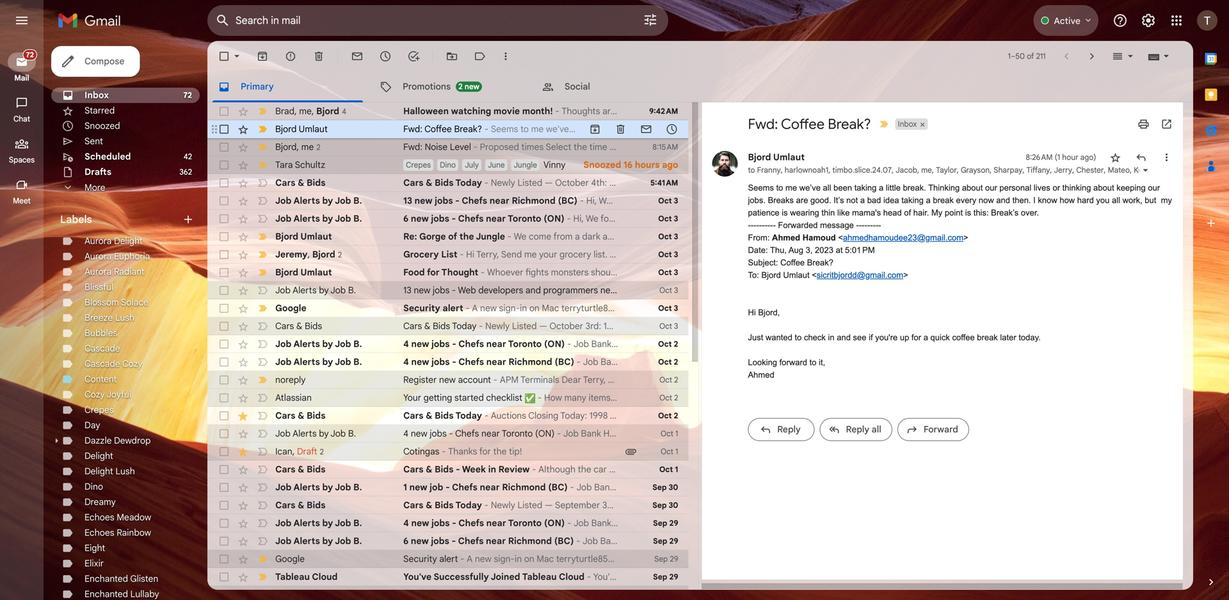 Task type: vqa. For each thing, say whether or not it's contained in the screenshot.


Task type: locate. For each thing, give the bounding box(es) containing it.
cascade down "bubbles" link
[[85, 343, 120, 354]]

dewdrop
[[114, 435, 151, 447]]

3 cars & bids today - from the top
[[403, 410, 491, 422]]

19 row from the top
[[207, 425, 689, 443]]

2 horizontal spatial of
[[1027, 52, 1034, 61]]

schultz
[[295, 159, 325, 171]]

then.
[[1013, 196, 1031, 205]]

in up 1 new job - chefs near richmond (bc) -
[[488, 464, 496, 475]]

are
[[796, 196, 808, 205]]

all
[[823, 183, 831, 193], [1112, 196, 1121, 205], [872, 424, 882, 435]]

22 row from the top
[[207, 479, 689, 497]]

0 vertical spatial lush
[[115, 312, 135, 324]]

0 horizontal spatial cloud
[[312, 572, 338, 583]]

near up 6 new jobs - chefs near richmond (bc) -
[[486, 518, 506, 529]]

0 vertical spatial ahmed
[[772, 233, 800, 243]]

72 up 42 on the left top of the page
[[183, 91, 192, 100]]

3 for food for thought -
[[674, 268, 678, 278]]

2 new
[[458, 82, 480, 92]]

alerts for tenth not important switch
[[293, 428, 317, 440]]

1 cars & bids today - from the top
[[403, 177, 491, 189]]

chefs up the thanks
[[455, 428, 479, 440]]

near for second not important switch
[[490, 195, 510, 206]]

1 about from the left
[[962, 183, 983, 193]]

1 horizontal spatial tableau
[[522, 572, 557, 583]]

fwd: coffee break? -
[[403, 124, 491, 135]]

break down "thinking"
[[933, 196, 954, 205]]

your
[[539, 249, 557, 260]]

row containing ican
[[207, 443, 689, 461]]

cars & bids today - for oct 2
[[403, 410, 491, 422]]

1 horizontal spatial cloud
[[559, 572, 585, 583]]

0 vertical spatial security alert -
[[403, 303, 472, 314]]

4 new jobs - chefs near toronto (on) - for oct 1
[[403, 428, 563, 440]]

2 google from the top
[[275, 554, 305, 565]]

chefs up re: gorge of the jungle -
[[458, 213, 484, 224]]

food
[[403, 267, 425, 278]]

0 horizontal spatial <
[[812, 271, 817, 280]]

2 vertical spatial all
[[872, 424, 882, 435]]

1 tableau from the left
[[275, 572, 310, 583]]

draft
[[297, 446, 317, 457]]

not important switch
[[256, 177, 269, 190], [256, 195, 269, 207], [256, 213, 269, 225], [256, 284, 269, 297], [256, 320, 269, 333], [256, 338, 269, 351], [256, 356, 269, 369], [256, 392, 269, 405], [256, 410, 269, 423], [256, 428, 269, 441], [256, 446, 269, 458], [256, 464, 269, 476], [256, 481, 269, 494], [256, 499, 269, 512], [256, 517, 269, 530], [256, 535, 269, 548]]

0 vertical spatial of
[[1027, 52, 1034, 61]]

umlaut down aug
[[783, 271, 810, 280]]

just
[[748, 333, 763, 343]]

3 for 6 new jobs - chefs near toronto (on) -
[[674, 214, 678, 224]]

1 security from the top
[[403, 303, 440, 314]]

chefs up 4 new jobs - chefs near richmond (bc) - at the bottom
[[459, 339, 484, 350]]

gmail image
[[58, 8, 127, 33]]

2 reply from the left
[[846, 424, 870, 435]]

dino down fwd: noise level -
[[440, 160, 456, 170]]

by for 13th not important switch from the bottom of the fwd: coffee break? main content
[[319, 285, 329, 296]]

today for sep 30
[[456, 500, 482, 511]]

1 row from the top
[[207, 102, 689, 120]]

4 cars & bids from the top
[[275, 464, 326, 475]]

cars
[[275, 177, 295, 189], [403, 177, 424, 189], [275, 321, 294, 332], [403, 321, 422, 332], [275, 410, 295, 422], [403, 410, 424, 422], [275, 464, 295, 475], [403, 464, 424, 475], [275, 500, 295, 511], [403, 500, 424, 511]]

2 enchanted from the top
[[85, 589, 128, 600]]

break? down 2023
[[807, 258, 834, 268]]

near for 3rd not important switch from the top
[[486, 213, 506, 224]]

bubbles
[[85, 328, 117, 339]]

12 row from the top
[[207, 300, 689, 318]]

snoozed down the starred link
[[85, 120, 120, 132]]

1 vertical spatial for
[[912, 333, 921, 343]]

ahmed up thu,
[[772, 233, 800, 243]]

me up breaks
[[786, 183, 797, 193]]

all inside reply all link
[[872, 424, 882, 435]]

6 job alerts by job b. from the top
[[275, 428, 356, 440]]

of up list
[[448, 231, 457, 242]]

2 echoes from the top
[[85, 528, 114, 539]]

2 vertical spatial oct 1
[[659, 465, 678, 475]]

2 vertical spatial aurora
[[85, 266, 112, 278]]

0 horizontal spatial break
[[933, 196, 954, 205]]

1 horizontal spatial about
[[1094, 183, 1114, 193]]

at
[[836, 246, 843, 255]]

grocery
[[403, 249, 439, 260]]

0 vertical spatial delight
[[114, 236, 143, 247]]

hi bjord,
[[748, 308, 780, 318]]

oct for 18th row from the bottom
[[658, 268, 672, 278]]

checklist
[[486, 392, 522, 404]]

1 vertical spatial and
[[526, 285, 541, 296]]

has attachment image
[[625, 446, 637, 458]]

(bc) for 4 new jobs - chefs near richmond (bc)
[[555, 357, 574, 368]]

cars & bids today - down web
[[403, 321, 485, 332]]

fwd: for fwd: coffee break?
[[748, 115, 778, 133]]

b. for tenth not important switch
[[348, 428, 356, 440]]

2 sep 30 from the top
[[653, 501, 678, 511]]

1 vertical spatial aurora
[[85, 251, 112, 262]]

4 cars & bids today - from the top
[[403, 500, 491, 511]]

my
[[1161, 196, 1172, 205]]

starred link
[[85, 105, 115, 116]]

4 for 7th not important switch from the top
[[403, 357, 409, 368]]

in right check
[[828, 333, 835, 343]]

ahmed
[[772, 233, 800, 243], [748, 370, 775, 380]]

9 not important switch from the top
[[256, 410, 269, 423]]

4 row from the top
[[207, 156, 689, 174]]

cozy
[[122, 359, 143, 370], [85, 389, 105, 400]]

1 vertical spatial security
[[403, 554, 437, 565]]

me inside the seems to me we've all been taking a little break. thinking about our personal lives or thinking about keeping our jobs. breaks are good. it's not a bad idea taking a break every now and then. i know how hard you all work, but  my patience is wearing thin like mama's head of hair. my point is this: break's over.
[[786, 183, 797, 193]]

> down "every"
[[964, 233, 968, 243]]

sep 29 for 4 new jobs - chefs near toronto (on) -
[[653, 519, 678, 529]]

and
[[996, 196, 1010, 205], [526, 285, 541, 296], [837, 333, 851, 343]]

1 vertical spatial 72
[[183, 91, 192, 100]]

16 not important switch from the top
[[256, 535, 269, 548]]

content
[[85, 374, 117, 385]]

jungle left vinny
[[514, 160, 537, 170]]

1 horizontal spatial cozy
[[122, 359, 143, 370]]

(on) for sep 29
[[544, 518, 565, 529]]

2 inside ican , draft 2
[[320, 447, 324, 457]]

breaks
[[768, 196, 794, 205]]

enchanted down enchanted glisten
[[85, 589, 128, 600]]

near for 6th not important switch
[[486, 339, 506, 350]]

movie
[[494, 106, 520, 117]]

10 row from the top
[[207, 264, 689, 282]]

1 horizontal spatial reply
[[846, 424, 870, 435]]

wearing
[[790, 208, 819, 218]]

alert for sep
[[439, 554, 458, 565]]

enchanted for enchanted glisten
[[85, 574, 128, 585]]

2 4 new jobs - chefs near toronto (on) - from the top
[[403, 428, 563, 440]]

0 horizontal spatial is
[[782, 208, 788, 218]]

dino up dreamy
[[85, 481, 103, 493]]

jeremy , bjord 2
[[275, 249, 342, 260]]

1 vertical spatial cascade
[[85, 359, 120, 370]]

coffee up harlownoah1
[[781, 115, 825, 133]]

important according to google magic. switch for google
[[256, 302, 269, 315]]

6 up you've at the bottom
[[403, 536, 409, 547]]

fwd: up franny
[[748, 115, 778, 133]]

1 horizontal spatial taking
[[902, 196, 924, 205]]

2 cars & bids today - from the top
[[403, 321, 485, 332]]

0 vertical spatial oct 1
[[661, 429, 678, 439]]

snoozed inside row
[[584, 159, 621, 171]]

oct for row containing ican
[[661, 447, 674, 457]]

&
[[298, 177, 304, 189], [426, 177, 432, 189], [296, 321, 302, 332], [424, 321, 431, 332], [298, 410, 304, 422], [426, 410, 432, 422], [298, 464, 304, 475], [426, 464, 432, 475], [298, 500, 304, 511], [426, 500, 432, 511]]

2 security from the top
[[403, 554, 437, 565]]

1 vertical spatial sep 30
[[653, 501, 678, 511]]

8:26 am (1 hour ago) cell
[[1026, 151, 1096, 164]]

0 vertical spatial snoozed
[[85, 120, 120, 132]]

4 new jobs - chefs near toronto (on) - up 6 new jobs - chefs near richmond (bc) -
[[403, 518, 574, 529]]

chefs up successfully
[[458, 536, 484, 547]]

chefs up account
[[459, 357, 484, 368]]

halloween
[[403, 106, 449, 117]]

21 row from the top
[[207, 461, 689, 479]]

sep for 4 new jobs - chefs near toronto (on) -
[[653, 519, 667, 529]]

18 row from the top
[[207, 407, 689, 425]]

break? inside row
[[454, 124, 482, 135]]

2 30 from the top
[[669, 501, 678, 511]]

2 vertical spatial 4 new jobs - chefs near toronto (on) -
[[403, 518, 574, 529]]

fwd: for fwd: coffee break? -
[[403, 124, 423, 135]]

archive image
[[256, 50, 269, 63]]

near up the 6 new jobs - chefs near toronto (on) -
[[490, 195, 510, 206]]

1 vertical spatial >
[[903, 271, 908, 280]]

1 horizontal spatial jungle
[[514, 160, 537, 170]]

toronto
[[508, 213, 541, 224], [621, 285, 652, 296], [508, 339, 542, 350], [502, 428, 533, 440], [508, 518, 542, 529]]

11 not important switch from the top
[[256, 446, 269, 458]]

sep 30 for 1 new job - chefs near richmond (bc) -
[[653, 483, 678, 493]]

fwd: coffee break?
[[748, 115, 871, 133]]

toolbar inside row
[[582, 123, 685, 136]]

toronto up tip! in the left bottom of the page
[[502, 428, 533, 440]]

aurora down aurora delight link
[[85, 251, 112, 262]]

compose
[[85, 56, 125, 67]]

quick
[[931, 333, 950, 343]]

show details image
[[1142, 166, 1150, 174]]

elixir
[[85, 558, 104, 570]]

0 horizontal spatial in
[[488, 464, 496, 475]]

20 row from the top
[[207, 443, 689, 461]]

subject:
[[748, 258, 778, 268]]

0 vertical spatial echoes
[[85, 512, 114, 523]]

for right the up at the right of page
[[912, 333, 921, 343]]

inbox inside button
[[898, 119, 917, 129]]

oct 1
[[661, 429, 678, 439], [661, 447, 678, 457], [659, 465, 678, 475]]

1 vertical spatial 13
[[403, 285, 412, 296]]

and up break's
[[996, 196, 1010, 205]]

cozy inside aurora delight aurora euphoria aurora radiant blissful blossom solace breeze lush bubbles cascade cascade cozy
[[122, 359, 143, 370]]

1 horizontal spatial is
[[965, 208, 971, 218]]

15 not important switch from the top
[[256, 517, 269, 530]]

3 for grocery list - hi terry, send me your grocery list. thanks, jer
[[674, 250, 678, 260]]

near down week
[[480, 482, 500, 493]]

forwarded
[[778, 221, 818, 230]]

near down 13 new jobs - chefs near richmond (bc) -
[[486, 213, 506, 224]]

taking up bad
[[855, 183, 877, 193]]

day
[[85, 420, 100, 431]]

me up schultz
[[301, 141, 314, 153]]

1 vertical spatial inbox
[[898, 119, 917, 129]]

alerts for 3rd not important switch from the top
[[294, 213, 320, 224]]

3 aurora from the top
[[85, 266, 112, 278]]

cozy up crepes link
[[85, 389, 105, 400]]

1 vertical spatial dino
[[85, 481, 103, 493]]

thin
[[822, 208, 835, 218]]

b. for 13th not important switch from the top of the fwd: coffee break? main content
[[353, 482, 362, 493]]

16 row from the top
[[207, 371, 689, 389]]

chefs
[[462, 195, 487, 206], [458, 213, 484, 224], [459, 339, 484, 350], [459, 357, 484, 368], [455, 428, 479, 440], [452, 482, 478, 493], [459, 518, 484, 529], [458, 536, 484, 547]]

15 row from the top
[[207, 353, 689, 371]]

important according to google magic. switch
[[256, 159, 269, 172], [256, 248, 269, 261], [256, 266, 269, 279], [256, 302, 269, 315], [256, 374, 269, 387]]

1 vertical spatial lush
[[116, 466, 135, 477]]

lush inside aurora delight aurora euphoria aurora radiant blissful blossom solace breeze lush bubbles cascade cascade cozy
[[115, 312, 135, 324]]

not starred image
[[1109, 151, 1122, 164]]

new
[[465, 82, 480, 92], [415, 195, 433, 206], [411, 213, 429, 224], [414, 285, 430, 296], [411, 339, 429, 350], [411, 357, 429, 368], [439, 375, 456, 386], [411, 428, 428, 440], [409, 482, 427, 493], [411, 518, 429, 529], [411, 536, 429, 547]]

delight inside aurora delight aurora euphoria aurora radiant blissful blossom solace breeze lush bubbles cascade cascade cozy
[[114, 236, 143, 247]]

by for 13th not important switch from the top of the fwd: coffee break? main content
[[322, 482, 333, 493]]

security alert - down web
[[403, 303, 472, 314]]

sicritbjordd@gmail.com link
[[817, 271, 903, 280]]

the up the hi
[[460, 231, 474, 242]]

gorge
[[419, 231, 446, 242]]

b.
[[353, 195, 362, 206], [353, 213, 362, 224], [348, 285, 356, 296], [353, 339, 362, 350], [353, 357, 362, 368], [348, 428, 356, 440], [353, 482, 362, 493], [353, 518, 362, 529], [353, 536, 362, 547]]

8:15 am
[[653, 142, 678, 152]]

cozy up joyful
[[122, 359, 143, 370]]

2 6 from the top
[[403, 536, 409, 547]]

tab list containing primary
[[207, 72, 1193, 102]]

oct 3 for grocery list - hi terry, send me your grocery list. thanks, jer
[[658, 250, 678, 260]]

spaces heading
[[0, 155, 44, 165]]

1 security alert - from the top
[[403, 303, 472, 314]]

me left taylor
[[921, 166, 932, 175]]

more
[[85, 182, 105, 193]]

like
[[837, 208, 850, 218]]

1 horizontal spatial snoozed
[[584, 159, 621, 171]]

b. for 6th not important switch
[[353, 339, 362, 350]]

toolbar
[[582, 123, 685, 136]]

0 vertical spatial dino
[[440, 160, 456, 170]]

delight down dazzle
[[85, 451, 113, 462]]

day link
[[85, 420, 100, 431]]

near for 16th not important switch
[[486, 536, 506, 547]]

4 new jobs - chefs near toronto (on) - up 4 new jobs - chefs near richmond (bc) - at the bottom
[[403, 339, 574, 350]]

security for oct 3
[[403, 303, 440, 314]]

2 horizontal spatial and
[[996, 196, 1010, 205]]

9 job alerts by job b. from the top
[[275, 536, 362, 547]]

you've
[[403, 572, 432, 583]]

little
[[886, 183, 901, 193]]

0 horizontal spatial and
[[526, 285, 541, 296]]

bjord
[[316, 105, 339, 117], [275, 124, 297, 135], [275, 141, 297, 153], [748, 152, 771, 163], [275, 231, 298, 242], [312, 249, 335, 260], [275, 267, 298, 278], [762, 271, 781, 280]]

looking forward to it, ahmed
[[748, 358, 825, 380]]

17 row from the top
[[207, 389, 689, 407]]

0 horizontal spatial dino
[[85, 481, 103, 493]]

sep 29 for 6 new jobs - chefs near richmond (bc) -
[[653, 537, 678, 546]]

None checkbox
[[218, 50, 231, 63], [218, 105, 231, 118], [218, 123, 231, 136], [218, 141, 231, 154], [218, 553, 231, 566], [218, 571, 231, 584], [218, 589, 231, 601], [218, 50, 231, 63], [218, 105, 231, 118], [218, 123, 231, 136], [218, 141, 231, 154], [218, 553, 231, 566], [218, 571, 231, 584], [218, 589, 231, 601]]

Search in mail search field
[[207, 5, 668, 36]]

1 4 new jobs - chefs near toronto (on) - from the top
[[403, 339, 574, 350]]

1 vertical spatial echoes
[[85, 528, 114, 539]]

cars & bids today - down getting
[[403, 410, 491, 422]]

0 vertical spatial break
[[933, 196, 954, 205]]

2 vertical spatial of
[[448, 231, 457, 242]]

toronto up 6 new jobs - chefs near richmond (bc) -
[[508, 518, 542, 529]]

ahmed inside looking forward to it, ahmed
[[748, 370, 775, 380]]

seems to me we've all been taking a little break. thinking about our personal lives or thinking about keeping our jobs. breaks are good. it's not a bad idea taking a break every now and then. i know how hard you all work, but  my patience is wearing thin like mama's head of hair. my point is this: break's over.
[[748, 183, 1172, 218]]

re: gorge of the jungle -
[[403, 231, 514, 242]]

0 horizontal spatial tableau
[[275, 572, 310, 583]]

0 horizontal spatial of
[[448, 231, 457, 242]]

add to tasks image
[[407, 50, 420, 63]]

6 row from the top
[[207, 192, 689, 210]]

crepes
[[406, 160, 431, 170], [85, 405, 114, 416]]

2 cars & bids from the top
[[275, 321, 322, 332]]

a left little
[[879, 183, 884, 193]]

1 important according to google magic. switch from the top
[[256, 159, 269, 172]]

job alerts by job b.
[[275, 195, 362, 206], [275, 213, 362, 224], [275, 285, 356, 296], [275, 339, 362, 350], [275, 357, 362, 368], [275, 428, 356, 440], [275, 482, 362, 493], [275, 518, 362, 529], [275, 536, 362, 547]]

lush down dewdrop
[[116, 466, 135, 477]]

chat heading
[[0, 114, 44, 124]]

0 vertical spatial crepes
[[406, 160, 431, 170]]

euphoria
[[114, 251, 150, 262]]

29 for 4 new jobs - chefs near toronto (on) -
[[669, 519, 678, 529]]

cars & bids today - for sep 30
[[403, 500, 491, 511]]

oct 3 for 6 new jobs - chefs near toronto (on) -
[[658, 214, 678, 224]]

break? for fwd: coffee break? -
[[454, 124, 482, 135]]

up
[[900, 333, 909, 343]]

echoes down dreamy 'link'
[[85, 512, 114, 523]]

> down ahmedhamoudee23@gmail.com link
[[903, 271, 908, 280]]

50
[[1016, 52, 1025, 61]]

by for 3rd not important switch from the top
[[322, 213, 333, 224]]

1 vertical spatial break
[[977, 333, 998, 343]]

oct for 19th row from the top of the fwd: coffee break? main content
[[661, 429, 674, 439]]

1 horizontal spatial dino
[[440, 160, 456, 170]]

1 our from the left
[[985, 183, 997, 193]]

0 vertical spatial google
[[275, 303, 307, 314]]

inbox up jacob
[[898, 119, 917, 129]]

important according to google magic. switch for bjord umlaut
[[256, 266, 269, 279]]

near for 2nd not important switch from the bottom
[[486, 518, 506, 529]]

chefs for 16th not important switch
[[458, 536, 484, 547]]

29 for 6 new jobs - chefs near richmond (bc) -
[[669, 537, 678, 546]]

row
[[207, 102, 689, 120], [207, 120, 689, 138], [207, 138, 689, 156], [207, 156, 689, 174], [207, 174, 689, 192], [207, 192, 689, 210], [207, 210, 689, 228], [207, 228, 689, 246], [207, 246, 689, 264], [207, 264, 689, 282], [207, 282, 689, 300], [207, 300, 689, 318], [207, 318, 689, 336], [207, 336, 689, 353], [207, 353, 689, 371], [207, 371, 689, 389], [207, 389, 689, 407], [207, 407, 689, 425], [207, 425, 689, 443], [207, 443, 689, 461], [207, 461, 689, 479], [207, 479, 689, 497], [207, 497, 689, 515], [207, 515, 689, 533], [207, 533, 689, 551], [207, 551, 689, 569], [207, 569, 689, 586]]

google up tableau cloud at the bottom of page
[[275, 554, 305, 565]]

jobs for 3rd not important switch from the top
[[431, 213, 449, 224]]

0 horizontal spatial crepes
[[85, 405, 114, 416]]

0 horizontal spatial our
[[985, 183, 997, 193]]

1 vertical spatial <
[[812, 271, 817, 280]]

1 horizontal spatial <
[[838, 233, 843, 243]]

oct 1 for -
[[659, 465, 678, 475]]

3 important according to google magic. switch from the top
[[256, 266, 269, 279]]

1 horizontal spatial and
[[837, 333, 851, 343]]

a right not
[[860, 196, 865, 205]]

29 for you've successfully joined tableau cloud -
[[669, 573, 678, 582]]

delight up euphoria
[[114, 236, 143, 247]]

1 not important switch from the top
[[256, 177, 269, 190]]

chefs up 6 new jobs - chefs near richmond (bc) -
[[459, 518, 484, 529]]

advanced search options image
[[638, 7, 663, 33]]

1 vertical spatial ahmed
[[748, 370, 775, 380]]

cars & bids today - for oct 3
[[403, 321, 485, 332]]

alerts for 16th not important switch
[[294, 536, 320, 547]]

alerts for 13th not important switch from the bottom of the fwd: coffee break? main content
[[293, 285, 317, 296]]

oct for 14th row from the bottom
[[658, 340, 672, 349]]

4 important according to google magic. switch from the top
[[256, 302, 269, 315]]

sep 29 for you've successfully joined tableau cloud -
[[653, 573, 678, 582]]

for right food
[[427, 267, 440, 278]]

bjord umlaut down jeremy , bjord 2
[[275, 267, 332, 278]]

week
[[462, 464, 486, 475]]

about up "every"
[[962, 183, 983, 193]]

3 cars & bids from the top
[[275, 410, 326, 422]]

0 vertical spatial security
[[403, 303, 440, 314]]

break inside the seems to me we've all been taking a little break. thinking about our personal lives or thinking about keeping our jobs. breaks are good. it's not a bad idea taking a break every now and then. i know how hard you all work, but  my patience is wearing thin like mama's head of hair. my point is this: break's over.
[[933, 196, 954, 205]]

umlaut down brad , me , bjord 4
[[299, 124, 328, 135]]

richmond down review
[[502, 482, 546, 493]]

meet heading
[[0, 196, 44, 206]]

0 vertical spatial 72
[[26, 51, 34, 59]]

richmond down vinny
[[512, 195, 556, 206]]

report spam image
[[284, 50, 297, 63]]

0 vertical spatial 4 new jobs - chefs near toronto (on) -
[[403, 339, 574, 350]]

1 30 from the top
[[669, 483, 678, 493]]

7 row from the top
[[207, 210, 689, 228]]

oct for 18th row from the top of the fwd: coffee break? main content
[[658, 411, 672, 421]]

1 vertical spatial 30
[[669, 501, 678, 511]]

enchanted down 'elixir'
[[85, 574, 128, 585]]

near up 4 new jobs - chefs near richmond (bc) - at the bottom
[[486, 339, 506, 350]]

0 vertical spatial 13
[[403, 195, 412, 206]]

1 horizontal spatial crepes
[[406, 160, 431, 170]]

2 vertical spatial delight
[[85, 466, 113, 477]]

oct 2 for 4 new jobs - chefs near toronto (on) -
[[658, 340, 678, 349]]

sep for cars & bids today -
[[653, 501, 667, 511]]

rainbow
[[117, 528, 151, 539]]

1 vertical spatial jungle
[[476, 231, 505, 242]]

chefs for second not important switch
[[462, 195, 487, 206]]

2 security alert - from the top
[[403, 554, 467, 565]]

1 6 from the top
[[403, 213, 409, 224]]

tab list inside fwd: coffee break? main content
[[207, 72, 1193, 102]]

13 not important switch from the top
[[256, 481, 269, 494]]

oct for 22th row from the bottom of the fwd: coffee break? main content
[[658, 196, 672, 206]]

5 cars & bids from the top
[[275, 500, 326, 511]]

today.
[[1019, 333, 1041, 343]]

is
[[782, 208, 788, 218], [965, 208, 971, 218]]

security down food
[[403, 303, 440, 314]]

27 row from the top
[[207, 569, 689, 586]]

3 4 new jobs - chefs near toronto (on) - from the top
[[403, 518, 574, 529]]

>
[[964, 233, 968, 243], [903, 271, 908, 280]]

bjord umlaut up bjord , me 2
[[275, 124, 328, 135]]

2 is from the left
[[965, 208, 971, 218]]

to up breaks
[[776, 183, 783, 193]]

0 horizontal spatial inbox
[[85, 90, 109, 101]]

1 google from the top
[[275, 303, 307, 314]]

reply for reply
[[777, 424, 801, 435]]

alerts for second not important switch
[[294, 195, 320, 206]]

2 about from the left
[[1094, 183, 1114, 193]]

4 for 6th not important switch
[[403, 339, 409, 350]]

fwd: for fwd: noise level -
[[403, 142, 423, 153]]

1 horizontal spatial all
[[872, 424, 882, 435]]

0 horizontal spatial cozy
[[85, 389, 105, 400]]

toronto for oct 2
[[508, 339, 542, 350]]

1 vertical spatial google
[[275, 554, 305, 565]]

alert for oct
[[443, 303, 463, 314]]

2 not important switch from the top
[[256, 195, 269, 207]]

our down kendall
[[1148, 183, 1160, 193]]

richmond up joined
[[508, 536, 552, 547]]

9:42 am
[[649, 107, 678, 116]]

solace
[[121, 297, 148, 308]]

0 vertical spatial and
[[996, 196, 1010, 205]]

1 vertical spatial 4 new jobs - chefs near toronto (on) -
[[403, 428, 563, 440]]

12 not important switch from the top
[[256, 464, 269, 476]]

programmers
[[543, 285, 598, 296]]

lush inside cozy joyful crepes day dazzle dewdrop delight delight lush dino dreamy echoes meadow echoes rainbow eight
[[116, 466, 135, 477]]

security up you've at the bottom
[[403, 554, 437, 565]]

1 vertical spatial security alert -
[[403, 554, 467, 565]]

0 horizontal spatial snoozed
[[85, 120, 120, 132]]

1 sep 30 from the top
[[653, 483, 678, 493]]

umlaut down jeremy , bjord 2
[[301, 267, 332, 278]]

1 vertical spatial delight
[[85, 451, 113, 462]]

alert down web
[[443, 303, 463, 314]]

main menu image
[[14, 13, 29, 28]]

today down web
[[452, 321, 477, 332]]

aurora up the aurora euphoria link
[[85, 236, 112, 247]]

google for sep 29
[[275, 554, 305, 565]]

tiffany
[[1027, 166, 1050, 175]]

job
[[275, 195, 292, 206], [335, 195, 351, 206], [275, 213, 292, 224], [335, 213, 351, 224], [275, 285, 291, 296], [331, 285, 346, 296], [275, 339, 292, 350], [335, 339, 351, 350], [275, 357, 292, 368], [335, 357, 351, 368], [275, 428, 291, 440], [331, 428, 346, 440], [275, 482, 292, 493], [335, 482, 351, 493], [275, 518, 292, 529], [335, 518, 351, 529], [275, 536, 292, 547], [335, 536, 351, 547]]

1 horizontal spatial inbox
[[898, 119, 917, 129]]

< up at
[[838, 233, 843, 243]]

today for 5:41 am
[[456, 177, 482, 189]]

of left hair.
[[904, 208, 911, 218]]

9 row from the top
[[207, 246, 689, 264]]

5 important according to google magic. switch from the top
[[256, 374, 269, 387]]

1 enchanted from the top
[[85, 574, 128, 585]]

0 vertical spatial for
[[427, 267, 440, 278]]

0 horizontal spatial reply
[[777, 424, 801, 435]]

2 inside row
[[336, 591, 340, 600]]

umlaut
[[299, 124, 328, 135], [773, 152, 805, 163], [301, 231, 332, 242], [301, 267, 332, 278], [783, 271, 810, 280]]

3 row from the top
[[207, 138, 689, 156]]

toggle split pane mode image
[[1112, 50, 1124, 63]]

1 horizontal spatial >
[[964, 233, 968, 243]]

jobs for 7th not important switch from the top
[[432, 357, 450, 368]]

0 vertical spatial cascade
[[85, 343, 120, 354]]

< down 3, on the right
[[812, 271, 817, 280]]

labels image
[[474, 50, 487, 63]]

1 horizontal spatial the
[[493, 446, 507, 457]]

enchanted for enchanted lullaby
[[85, 589, 128, 600]]

by for 7th not important switch from the top
[[322, 357, 333, 368]]

delight down delight link
[[85, 466, 113, 477]]

my
[[932, 208, 943, 218]]

row containing noreply
[[207, 371, 689, 389]]

6 up re:
[[403, 213, 409, 224]]

re:
[[403, 231, 417, 242]]

0 horizontal spatial about
[[962, 183, 983, 193]]

inbox for inbox button
[[898, 119, 917, 129]]

1 reply from the left
[[777, 424, 801, 435]]

a left quick
[[924, 333, 928, 343]]

level
[[450, 142, 471, 153]]

tab list
[[1193, 41, 1229, 554], [207, 72, 1193, 102]]

and left see
[[837, 333, 851, 343]]

snoozed left 16
[[584, 159, 621, 171]]

kendall
[[1134, 166, 1160, 175]]

oct for 12th row from the top
[[658, 304, 672, 313]]

ahmed down looking
[[748, 370, 775, 380]]

1 vertical spatial of
[[904, 208, 911, 218]]

2 horizontal spatial for
[[912, 333, 921, 343]]

sep for 1 new job - chefs near richmond (bc) -
[[653, 483, 667, 493]]

to
[[748, 166, 755, 175], [776, 183, 783, 193], [795, 333, 802, 343], [810, 358, 817, 368]]

coffee up "noise"
[[425, 124, 452, 135]]

1 vertical spatial 6
[[403, 536, 409, 547]]

inbox up the starred link
[[85, 90, 109, 101]]

richmond for 13 new jobs - chefs near richmond (bc)
[[512, 195, 556, 206]]

fwd: left "noise"
[[403, 142, 423, 153]]

oct 3 for food for thought -
[[658, 268, 678, 278]]

toronto down 13 new jobs - chefs near richmond (bc) -
[[508, 213, 541, 224]]

break? for fwd: coffee break?
[[828, 115, 871, 133]]

aug
[[789, 246, 804, 255]]

(bc) for 6 new jobs - chefs near richmond (bc)
[[554, 536, 574, 547]]

me for we've
[[786, 183, 797, 193]]

near inside 13 new jobs - web developers and programmers  near toronto (on) link
[[600, 285, 619, 296]]

to left it,
[[810, 358, 817, 368]]

navigation
[[0, 41, 45, 601]]

me for 2
[[301, 141, 314, 153]]

richmond for 4 new jobs - chefs near richmond (bc)
[[509, 357, 552, 368]]

1 horizontal spatial of
[[904, 208, 911, 218]]

11 row from the top
[[207, 282, 689, 300]]

oct for row containing jeremy
[[658, 250, 672, 260]]

jobs.
[[748, 196, 766, 205]]

1 horizontal spatial break
[[977, 333, 998, 343]]

4
[[342, 107, 346, 116], [403, 339, 409, 350], [403, 357, 409, 368], [403, 428, 409, 440], [403, 518, 409, 529]]

of for re: gorge of the jungle -
[[448, 231, 457, 242]]

0 vertical spatial taking
[[855, 183, 877, 193]]

lush down the blossom solace link at the left of page
[[115, 312, 135, 324]]

reply all link
[[820, 418, 892, 441]]

13 down food
[[403, 285, 412, 296]]

1 cars & bids from the top
[[275, 177, 326, 189]]

1 vertical spatial cozy
[[85, 389, 105, 400]]

all right you
[[1112, 196, 1121, 205]]

just wanted to check in and see if you're up for a quick coffee break later today.
[[748, 333, 1041, 343]]

is down "every"
[[965, 208, 971, 218]]

more image
[[499, 50, 512, 63]]

crepes down "noise"
[[406, 160, 431, 170]]

security alert - up you've at the bottom
[[403, 554, 467, 565]]

1 is from the left
[[782, 208, 788, 218]]

near up account
[[486, 357, 506, 368]]

today down started
[[456, 410, 482, 422]]

google down jeremy
[[275, 303, 307, 314]]

alert up successfully
[[439, 554, 458, 565]]

chefs for 13th not important switch from the top of the fwd: coffee break? main content
[[452, 482, 478, 493]]



Task type: describe. For each thing, give the bounding box(es) containing it.
alerts for 7th not important switch from the top
[[294, 357, 320, 368]]

tara schultz
[[275, 159, 325, 171]]

mateo
[[1108, 166, 1130, 175]]

0 vertical spatial jungle
[[514, 160, 537, 170]]

coffee inside ---------- forwarded message --------- from: ahmed hamoud < ahmedhamoudee23@gmail.com > date: thu, aug 3, 2023 at 5:01 pm subject: coffee break? to: bjord umlaut < sicritbjordd@gmail.com >
[[781, 258, 805, 268]]

and inside row
[[526, 285, 541, 296]]

oct 1 for (on)
[[661, 429, 678, 439]]

social tab
[[531, 72, 693, 102]]

successfully
[[434, 572, 489, 583]]

keeping
[[1117, 183, 1146, 193]]

looking
[[748, 358, 777, 368]]

oct for 20th row from the bottom of the fwd: coffee break? main content
[[658, 232, 672, 242]]

good.
[[811, 196, 831, 205]]

row containing tara schultz
[[207, 156, 689, 174]]

bjord , me 2
[[275, 141, 320, 153]]

1 for cotingas - thanks for the tip!
[[676, 447, 678, 457]]

3 job alerts by job b. from the top
[[275, 285, 356, 296]]

ago
[[662, 159, 678, 171]]

bjord umlaut for fwd: coffee break? -
[[275, 124, 328, 135]]

aurora delight link
[[85, 236, 143, 247]]

1 echoes from the top
[[85, 512, 114, 523]]

it's
[[834, 196, 844, 205]]

lullaby
[[130, 589, 159, 600]]

fwd: coffee break? main content
[[207, 41, 1229, 601]]

date:
[[748, 246, 768, 255]]

today for oct 2
[[456, 410, 482, 422]]

older image
[[1086, 50, 1099, 63]]

0 horizontal spatial all
[[823, 183, 831, 193]]

13 for 13 new jobs - web developers and programmers  near toronto (on)
[[403, 285, 412, 296]]

break? inside ---------- forwarded message --------- from: ahmed hamoud < ahmedhamoudee23@gmail.com > date: thu, aug 3, 2023 at 5:01 pm subject: coffee break? to: bjord umlaut < sicritbjordd@gmail.com >
[[807, 258, 834, 268]]

crepes inside fwd: coffee break? main content
[[406, 160, 431, 170]]

blossom solace link
[[85, 297, 148, 308]]

dreamy link
[[85, 497, 116, 508]]

umlaut up harlownoah1
[[773, 152, 805, 163]]

0 vertical spatial the
[[460, 231, 474, 242]]

(on) for oct 1
[[535, 428, 555, 440]]

thu,
[[770, 246, 787, 255]]

6 for 6 new jobs - chefs near toronto (on) -
[[403, 213, 409, 224]]

2 cloud from the left
[[559, 572, 585, 583]]

thanks
[[448, 446, 477, 457]]

richmond for 1 new job - chefs near richmond (bc)
[[502, 482, 546, 493]]

2 job alerts by job b. from the top
[[275, 213, 362, 224]]

security alert - for oct 3
[[403, 303, 472, 314]]

row containing jeremy
[[207, 246, 689, 264]]

timbo.slice.24.07
[[833, 166, 892, 175]]

ahmed inside ---------- forwarded message --------- from: ahmed hamoud < ahmedhamoudee23@gmail.com > date: thu, aug 3, 2023 at 5:01 pm subject: coffee break? to: bjord umlaut < sicritbjordd@gmail.com >
[[772, 233, 800, 243]]

thinking
[[928, 183, 960, 193]]

cozy inside cozy joyful crepes day dazzle dewdrop delight delight lush dino dreamy echoes meadow echoes rainbow eight
[[85, 389, 105, 400]]

row containing bjord
[[207, 138, 689, 156]]

terry,
[[476, 249, 499, 260]]

b. for second not important switch
[[353, 195, 362, 206]]

by for tenth not important switch
[[319, 428, 329, 440]]

2 row from the top
[[207, 120, 689, 138]]

jobs for tenth not important switch
[[430, 428, 447, 440]]

Search in mail text field
[[236, 14, 607, 27]]

1 vertical spatial oct 1
[[661, 447, 678, 457]]

2 inside bjord , me 2
[[316, 143, 320, 152]]

promotions, 2 new messages, tab
[[369, 72, 531, 102]]

by for 6th not important switch
[[322, 339, 333, 350]]

to left check
[[795, 333, 802, 343]]

bjord right brad
[[316, 105, 339, 117]]

wanted
[[766, 333, 793, 343]]

important mainly because it was sent directly to you. switch
[[256, 231, 269, 243]]

eight
[[85, 543, 105, 554]]

echoes rainbow link
[[85, 528, 151, 539]]

select input tool image
[[1163, 51, 1170, 61]]

near for tenth not important switch
[[481, 428, 500, 440]]

enchanted lullaby link
[[85, 589, 159, 600]]

search in mail image
[[211, 9, 234, 32]]

umlaut for fwd: coffee break? -
[[299, 124, 328, 135]]

1 horizontal spatial 72
[[183, 91, 192, 100]]

ahmedhamoudee23@gmail.com
[[843, 233, 964, 243]]

b. for 3rd not important switch from the top
[[353, 213, 362, 224]]

(bc) for 13 new jobs - chefs near richmond (bc)
[[558, 195, 578, 206]]

coffee
[[952, 333, 975, 343]]

reply for reply all
[[846, 424, 870, 435]]

oct for 21th row from the bottom
[[658, 214, 672, 224]]

14 not important switch from the top
[[256, 499, 269, 512]]

security alert - for sep 29
[[403, 554, 467, 565]]

cars & bids for 3
[[275, 321, 322, 332]]

settings image
[[1141, 13, 1156, 28]]

crepes inside cozy joyful crepes day dazzle dewdrop delight delight lush dino dreamy echoes meadow echoes rainbow eight
[[85, 405, 114, 416]]

jobs for 16th not important switch
[[431, 536, 449, 547]]

4 new jobs - chefs near richmond (bc) -
[[403, 357, 583, 368]]

2 horizontal spatial all
[[1112, 196, 1121, 205]]

chester
[[1076, 166, 1104, 175]]

1 vertical spatial taking
[[902, 196, 924, 205]]

to inside looking forward to it, ahmed
[[810, 358, 817, 368]]

inbox button
[[895, 118, 918, 130]]

row containing tableau cloud
[[207, 569, 689, 586]]

to left franny
[[748, 166, 755, 175]]

richmond for 6 new jobs - chefs near richmond (bc)
[[508, 536, 552, 547]]

26 row from the top
[[207, 551, 689, 569]]

bjord down jeremy
[[275, 267, 298, 278]]

lives
[[1034, 183, 1051, 193]]

support image
[[1113, 13, 1128, 28]]

24 row from the top
[[207, 515, 689, 533]]

your getting started checklist
[[403, 392, 525, 404]]

1 job alerts by job b. from the top
[[275, 195, 362, 206]]

2 inside tab
[[458, 82, 463, 92]]

13 row from the top
[[207, 318, 689, 336]]

2 aurora from the top
[[85, 251, 112, 262]]

alerts for 13th not important switch from the top of the fwd: coffee break? main content
[[294, 482, 320, 493]]

we've
[[800, 183, 821, 193]]

3 not important switch from the top
[[256, 213, 269, 225]]

0 vertical spatial in
[[828, 333, 835, 343]]

reply all
[[846, 424, 882, 435]]

72 inside navigation
[[26, 51, 34, 59]]

7 not important switch from the top
[[256, 356, 269, 369]]

cars & bids today - for 5:41 am
[[403, 177, 491, 189]]

25 row from the top
[[207, 533, 689, 551]]

to inside the seems to me we've all been taking a little break. thinking about our personal lives or thinking about keeping our jobs. breaks are good. it's not a bad idea taking a break every now and then. i know how hard you all work, but  my patience is wearing thin like mama's head of hair. my point is this: break's over.
[[776, 183, 783, 193]]

4 not important switch from the top
[[256, 284, 269, 297]]

oct for row containing noreply
[[660, 376, 672, 385]]

seems
[[748, 183, 774, 193]]

(on) for oct 2
[[544, 339, 565, 350]]

tara
[[275, 159, 293, 171]]

forward link
[[898, 418, 969, 441]]

1 cascade from the top
[[85, 343, 120, 354]]

oct for 15th row from the bottom
[[659, 322, 672, 331]]

chefs for 7th not important switch from the top
[[459, 357, 484, 368]]

sep 30 for cars & bids today -
[[653, 501, 678, 511]]

cascade cozy link
[[85, 359, 143, 370]]

google for oct 3
[[275, 303, 307, 314]]

5 row from the top
[[207, 174, 689, 192]]

2 tableau from the left
[[522, 572, 557, 583]]

navigation containing mail
[[0, 41, 45, 601]]

dino link
[[85, 481, 103, 493]]

bjord right jeremy
[[312, 249, 335, 260]]

a up hair.
[[926, 196, 931, 205]]

your
[[403, 392, 421, 404]]

eight link
[[85, 543, 105, 554]]

cars & bids for 30
[[275, 500, 326, 511]]

bjord umlaut for food for thought -
[[275, 267, 332, 278]]

delight link
[[85, 451, 113, 462]]

✅ image
[[525, 393, 536, 404]]

13 new jobs - web developers and programmers  near toronto (on)
[[403, 285, 674, 296]]

(1
[[1055, 153, 1060, 162]]

2 important according to google magic. switch from the top
[[256, 248, 269, 261]]

bjord up tara
[[275, 141, 297, 153]]

meet
[[13, 196, 31, 206]]

2 vertical spatial and
[[837, 333, 851, 343]]

5 not important switch from the top
[[256, 320, 269, 333]]

b. for 2nd not important switch from the bottom
[[353, 518, 362, 529]]

bjord up franny
[[748, 152, 771, 163]]

42
[[184, 152, 192, 162]]

of inside the seems to me we've all been taking a little break. thinking about our personal lives or thinking about keeping our jobs. breaks are good. it's not a bad idea taking a break every now and then. i know how hard you all work, but  my patience is wearing thin like mama's head of hair. my point is this: break's over.
[[904, 208, 911, 218]]

0 horizontal spatial taking
[[855, 183, 877, 193]]

7 job alerts by job b. from the top
[[275, 482, 362, 493]]

and inside the seems to me we've all been taking a little break. thinking about our personal lives or thinking about keeping our jobs. breaks are good. it's not a bad idea taking a break every now and then. i know how hard you all work, but  my patience is wearing thin like mama's head of hair. my point is this: break's over.
[[996, 196, 1010, 205]]

bjord inside ---------- forwarded message --------- from: ahmed hamoud < ahmedhamoudee23@gmail.com > date: thu, aug 3, 2023 at 5:01 pm subject: coffee break? to: bjord umlaut < sicritbjordd@gmail.com >
[[762, 271, 781, 280]]

6 not important switch from the top
[[256, 338, 269, 351]]

send
[[501, 249, 522, 260]]

primary
[[241, 81, 274, 92]]

noreply
[[275, 375, 306, 386]]

b. for 7th not important switch from the top
[[353, 357, 362, 368]]

watching
[[451, 106, 491, 117]]

cars & bids for 1
[[275, 464, 326, 475]]

14 row from the top
[[207, 336, 689, 353]]

by for second not important switch
[[322, 195, 333, 206]]

break's
[[991, 208, 1019, 218]]

important according to google magic. switch for tara schultz
[[256, 159, 269, 172]]

5 job alerts by job b. from the top
[[275, 357, 362, 368]]

dazzle dewdrop link
[[85, 435, 151, 447]]

bjord down brad
[[275, 124, 297, 135]]

break.
[[903, 183, 926, 193]]

Not starred checkbox
[[1109, 151, 1122, 164]]

me left your
[[524, 249, 537, 260]]

coffee for fwd: coffee break?
[[781, 115, 825, 133]]

2 vertical spatial for
[[479, 446, 491, 457]]

bjord up jeremy
[[275, 231, 298, 242]]

you've successfully joined tableau cloud -
[[403, 572, 593, 583]]

web
[[458, 285, 476, 296]]

know
[[1038, 196, 1058, 205]]

toronto inside 13 new jobs - web developers and programmers  near toronto (on) link
[[621, 285, 652, 296]]

2 inside jeremy , bjord 2
[[338, 250, 342, 260]]

labels heading
[[60, 213, 182, 226]]

cars & bids for 2
[[275, 410, 326, 422]]

snoozed link
[[85, 120, 120, 132]]

23 row from the top
[[207, 497, 689, 515]]

chefs for tenth not important switch
[[455, 428, 479, 440]]

developers
[[478, 285, 523, 296]]

snooze image
[[379, 50, 392, 63]]

sep for you've successfully joined tableau cloud -
[[653, 573, 667, 582]]

today for oct 3
[[452, 321, 477, 332]]

0 horizontal spatial jungle
[[476, 231, 505, 242]]

hard
[[1077, 196, 1094, 205]]

cars & bids - week in review -
[[403, 464, 539, 475]]

scheduled
[[85, 151, 131, 162]]

umlaut for food for thought -
[[301, 267, 332, 278]]

toronto for sep 29
[[508, 518, 542, 529]]

alerts for 2nd not important switch from the bottom
[[294, 518, 320, 529]]

near for 13th not important switch from the top of the fwd: coffee break? main content
[[480, 482, 500, 493]]

2 cascade from the top
[[85, 359, 120, 370]]

oct 3 for re: gorge of the jungle -
[[658, 232, 678, 242]]

1 vertical spatial in
[[488, 464, 496, 475]]

noise
[[425, 142, 448, 153]]

8 job alerts by job b. from the top
[[275, 518, 362, 529]]

compose button
[[51, 46, 140, 77]]

8:26 am (1 hour ago)
[[1026, 153, 1096, 162]]

10 not important switch from the top
[[256, 428, 269, 441]]

(bc) for 1 new job - chefs near richmond (bc)
[[548, 482, 568, 493]]

snoozed 16 hours ago
[[584, 159, 678, 171]]

(on) for oct 3
[[544, 213, 565, 224]]

4 inside brad , me , bjord 4
[[342, 107, 346, 116]]

delete image
[[312, 50, 325, 63]]

jobs for second not important switch
[[435, 195, 453, 206]]

3 for 13 new jobs - chefs near richmond (bc) -
[[674, 196, 678, 206]]

jacob
[[896, 166, 917, 175]]

sent link
[[85, 136, 103, 147]]

work,
[[1123, 196, 1143, 205]]

crepes link
[[85, 405, 114, 416]]

2 our from the left
[[1148, 183, 1160, 193]]

radiant
[[114, 266, 145, 278]]

month!
[[522, 106, 553, 117]]

b. for 13th not important switch from the bottom of the fwd: coffee break? main content
[[348, 285, 356, 296]]

idea
[[884, 196, 899, 205]]

6 for 6 new jobs - chefs near richmond (bc) -
[[403, 536, 409, 547]]

move to image
[[446, 50, 458, 63]]

0 horizontal spatial >
[[903, 271, 908, 280]]

b. for 16th not important switch
[[353, 536, 362, 547]]

chefs for 6th not important switch
[[459, 339, 484, 350]]

you
[[1096, 196, 1110, 205]]

8 not important switch from the top
[[256, 392, 269, 405]]

brad , me , bjord 4
[[275, 105, 346, 117]]

1 cloud from the left
[[312, 572, 338, 583]]

coffee for fwd: coffee break? -
[[425, 124, 452, 135]]

primary tab
[[207, 72, 368, 102]]

to:
[[748, 271, 759, 280]]

4 for tenth not important switch
[[403, 428, 409, 440]]

8 row from the top
[[207, 228, 689, 246]]

2 row
[[207, 586, 689, 601]]

row containing atlassian
[[207, 389, 689, 407]]

cotingas - thanks for the tip!
[[403, 446, 522, 457]]

reply link
[[748, 418, 815, 441]]

or
[[1053, 183, 1060, 193]]

oct for seventh row from the bottom
[[659, 465, 673, 475]]

dino inside row
[[440, 160, 456, 170]]

spaces
[[9, 155, 35, 165]]

breeze lush link
[[85, 312, 135, 324]]

blissful link
[[85, 282, 113, 293]]

ago)
[[1081, 153, 1096, 162]]

joyful
[[107, 389, 131, 400]]

toronto for oct 3
[[508, 213, 541, 224]]

1 vertical spatial the
[[493, 446, 507, 457]]

dino inside cozy joyful crepes day dazzle dewdrop delight delight lush dino dreamy echoes meadow echoes rainbow eight
[[85, 481, 103, 493]]

0 vertical spatial <
[[838, 233, 843, 243]]

3 for re: gorge of the jungle -
[[674, 232, 678, 242]]

mail heading
[[0, 73, 44, 83]]

snoozed for snoozed link
[[85, 120, 120, 132]]

new inside tab
[[465, 82, 480, 92]]

hi
[[466, 249, 474, 260]]

4 job alerts by job b. from the top
[[275, 339, 362, 350]]

211
[[1036, 52, 1046, 61]]

chat
[[13, 114, 30, 124]]

taylor
[[936, 166, 957, 175]]

---------- forwarded message --------- from: ahmed hamoud < ahmedhamoudee23@gmail.com > date: thu, aug 3, 2023 at 5:01 pm subject: coffee break? to: bjord umlaut < sicritbjordd@gmail.com >
[[748, 221, 968, 280]]

bad
[[867, 196, 881, 205]]

umlaut inside ---------- forwarded message --------- from: ahmed hamoud < ahmedhamoudee23@gmail.com > date: thu, aug 3, 2023 at 5:01 pm subject: coffee break? to: bjord umlaut < sicritbjordd@gmail.com >
[[783, 271, 810, 280]]

3 for cars & bids today -
[[674, 322, 678, 331]]

mark as unread image
[[351, 50, 364, 63]]

later
[[1000, 333, 1017, 343]]

fri, sep 29, 2023, 9:12 am element
[[654, 589, 678, 601]]

1 aurora from the top
[[85, 236, 112, 247]]

oct 3 for security alert -
[[658, 304, 678, 313]]

bjord umlaut up franny
[[748, 152, 805, 163]]

promotions
[[403, 81, 451, 92]]

13 for 13 new jobs - chefs near richmond (bc) -
[[403, 195, 412, 206]]

by for 16th not important switch
[[322, 536, 333, 547]]

row containing brad
[[207, 102, 689, 120]]



